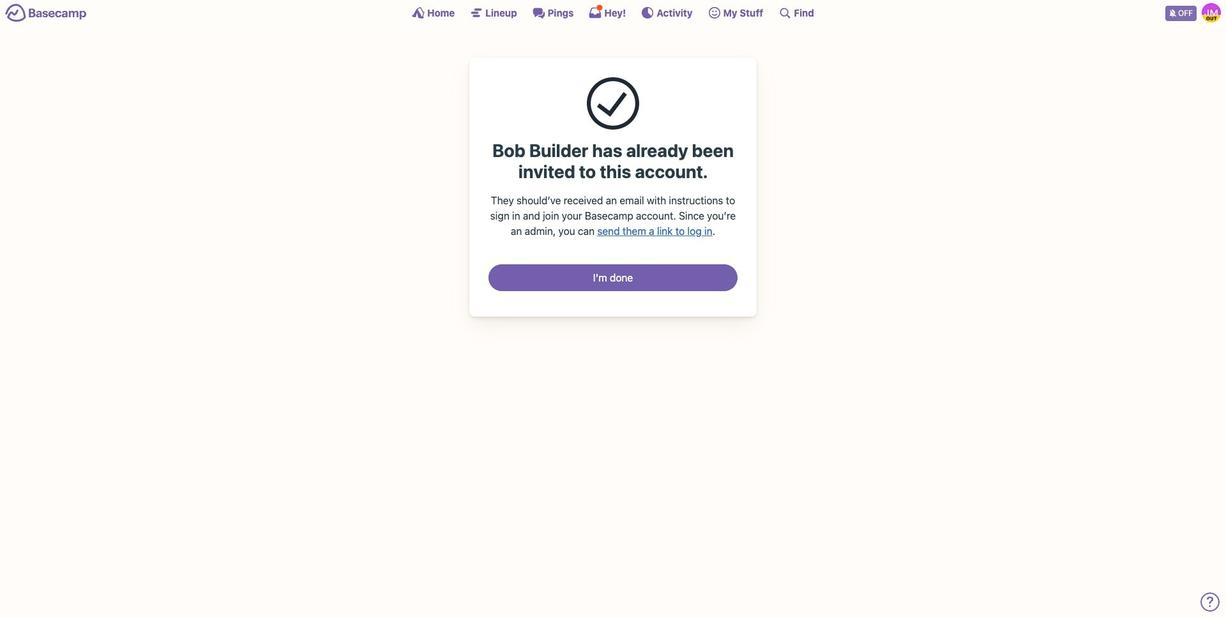 Task type: vqa. For each thing, say whether or not it's contained in the screenshot.
the Main Element at the top of the page
yes



Task type: locate. For each thing, give the bounding box(es) containing it.
switch accounts image
[[5, 3, 87, 23]]



Task type: describe. For each thing, give the bounding box(es) containing it.
keyboard shortcut: ⌘ + / image
[[779, 6, 792, 19]]

jer mill image
[[1202, 3, 1221, 22]]

main element
[[0, 0, 1227, 25]]



